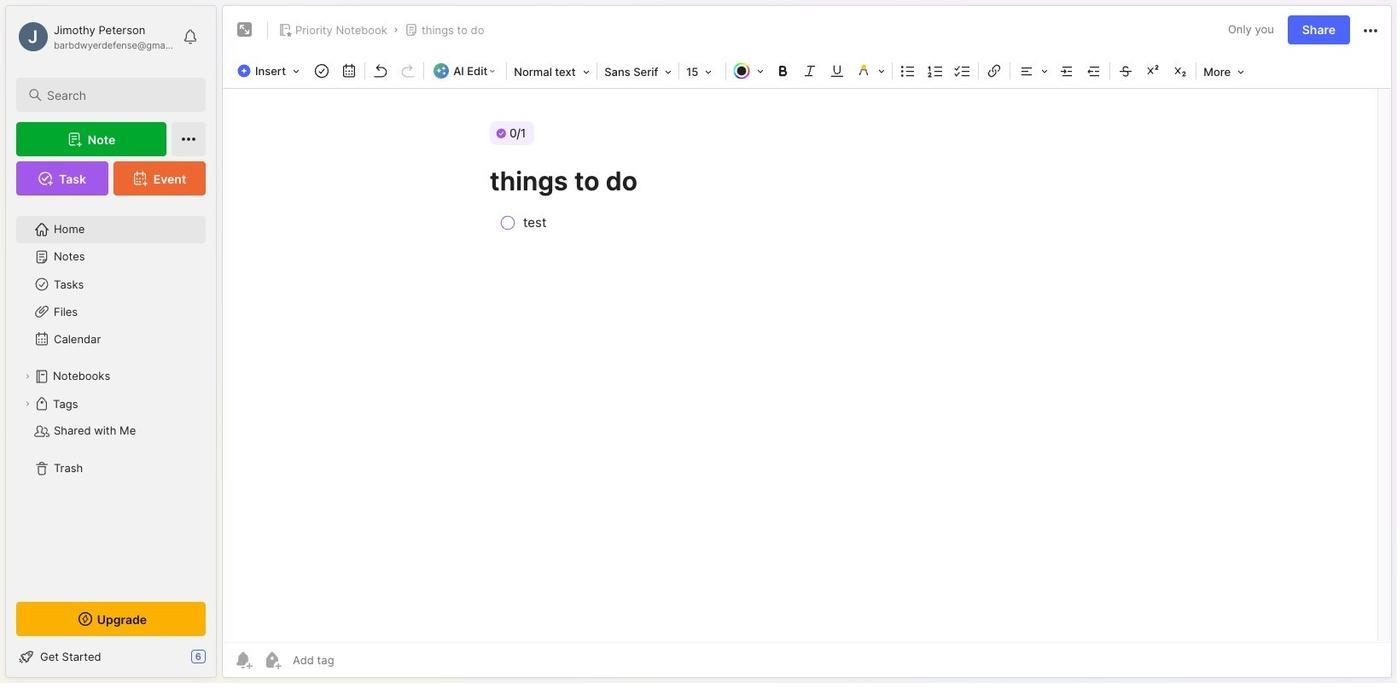 Task type: vqa. For each thing, say whether or not it's contained in the screenshot.
add tag field
yes



Task type: locate. For each thing, give the bounding box(es) containing it.
note window element
[[222, 5, 1393, 682]]

Font family field
[[600, 60, 677, 84]]

outdent image
[[1083, 59, 1107, 83]]

calendar event image
[[337, 59, 361, 83]]

None search field
[[47, 85, 190, 105]]

more actions image
[[1361, 20, 1381, 41]]

main element
[[0, 0, 222, 683]]

tree
[[6, 206, 216, 587]]

Note Editor text field
[[223, 88, 1392, 642]]

insert link image
[[983, 59, 1007, 83]]

Account field
[[16, 20, 174, 54]]

expand tags image
[[22, 399, 32, 409]]

Font color field
[[728, 59, 769, 83]]

undo image
[[369, 59, 393, 83]]

expand note image
[[235, 20, 255, 40]]

bold image
[[771, 59, 795, 83]]

numbered list image
[[924, 59, 948, 83]]

task image
[[310, 59, 334, 83]]

More field
[[1199, 60, 1250, 84]]

bulleted list image
[[897, 59, 921, 83]]



Task type: describe. For each thing, give the bounding box(es) containing it.
strikethrough image
[[1114, 59, 1138, 83]]

Help and Learning task checklist field
[[6, 643, 216, 670]]

none search field inside 'main' element
[[47, 85, 190, 105]]

Heading level field
[[509, 60, 595, 84]]

More actions field
[[1361, 19, 1381, 41]]

italic image
[[799, 59, 822, 83]]

Insert field
[[233, 59, 308, 83]]

add a reminder image
[[233, 650, 254, 670]]

Font size field
[[682, 60, 724, 84]]

subscript image
[[1169, 59, 1193, 83]]

superscript image
[[1142, 59, 1166, 83]]

click to collapse image
[[216, 651, 228, 672]]

Highlight field
[[851, 59, 891, 83]]

Search text field
[[47, 87, 190, 103]]

tree inside 'main' element
[[6, 206, 216, 587]]

indent image
[[1056, 59, 1079, 83]]

add tag image
[[262, 650, 283, 670]]

Add tag field
[[291, 652, 420, 668]]

underline image
[[826, 59, 850, 83]]

checklist image
[[951, 59, 975, 83]]

Alignment field
[[1013, 59, 1054, 83]]

expand notebooks image
[[22, 371, 32, 382]]



